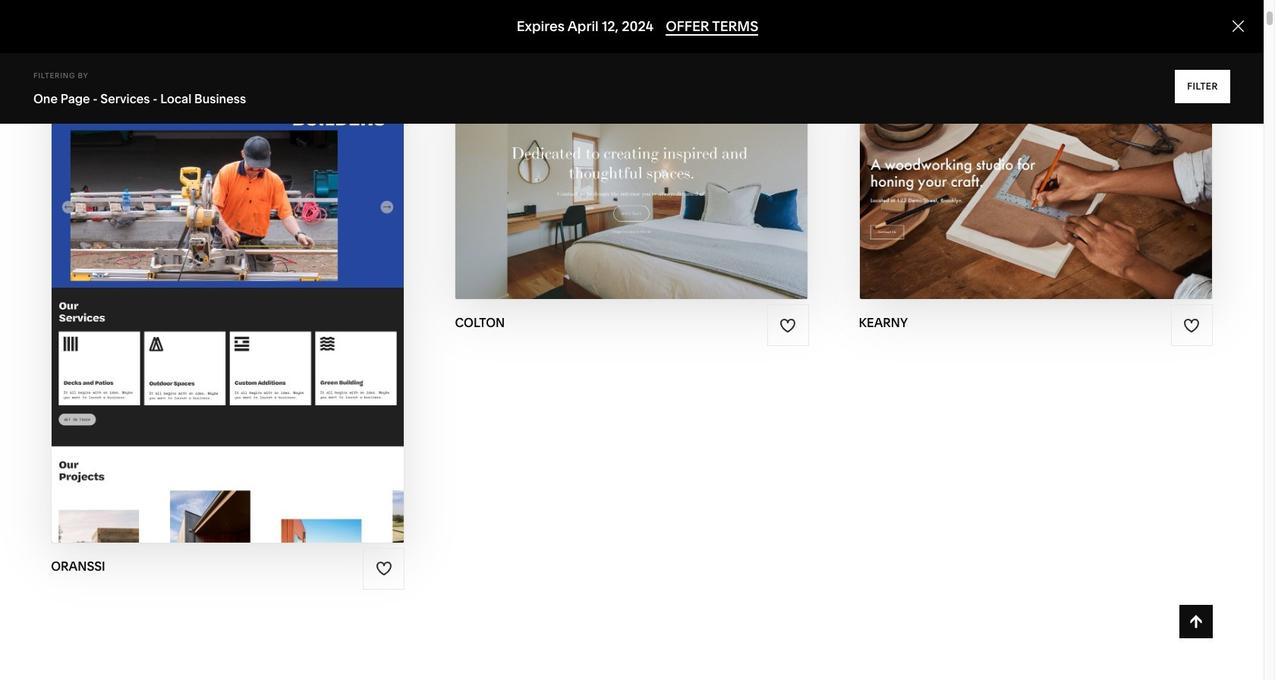 Task type: describe. For each thing, give the bounding box(es) containing it.
add oranssi to your favorites list image
[[376, 560, 393, 577]]

back to top image
[[1188, 614, 1205, 630]]

colton image
[[456, 73, 808, 299]]

kearny image
[[860, 73, 1213, 299]]



Task type: locate. For each thing, give the bounding box(es) containing it.
oranssi image
[[52, 73, 404, 543]]

add colton to your favorites list image
[[780, 317, 797, 334]]



Task type: vqa. For each thing, say whether or not it's contained in the screenshot.
the 'Add Colton to your favorites list' image
yes



